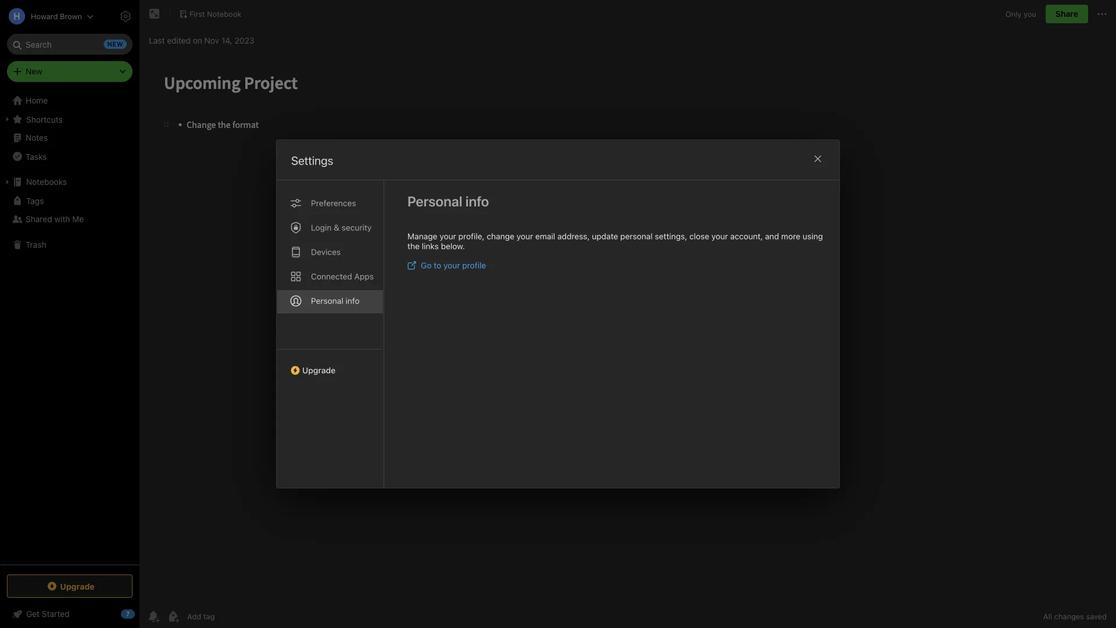 Task type: describe. For each thing, give the bounding box(es) containing it.
email
[[536, 231, 555, 241]]

manage your profile, change your email address, update personal settings, close your account, and more using the links below.
[[408, 231, 823, 251]]

profile
[[462, 261, 486, 270]]

share
[[1056, 9, 1079, 19]]

notes link
[[0, 129, 139, 147]]

tasks button
[[0, 147, 139, 166]]

notes
[[26, 133, 48, 142]]

1 horizontal spatial personal info
[[408, 193, 489, 209]]

login
[[311, 223, 332, 232]]

tree containing home
[[0, 91, 140, 564]]

shared with me link
[[0, 210, 139, 229]]

preferences
[[311, 198, 356, 208]]

Search text field
[[15, 34, 124, 55]]

to
[[434, 261, 441, 270]]

note window element
[[140, 0, 1116, 628]]

tags
[[26, 196, 44, 205]]

links
[[422, 241, 439, 251]]

using
[[803, 231, 823, 241]]

new button
[[7, 61, 133, 82]]

security
[[342, 223, 372, 232]]

add a reminder image
[[147, 609, 160, 623]]

trash link
[[0, 236, 139, 254]]

more
[[782, 231, 801, 241]]

shortcuts
[[26, 114, 63, 124]]

close
[[690, 231, 710, 241]]

your right close
[[712, 231, 728, 241]]

your up below.
[[440, 231, 456, 241]]

notebook
[[207, 9, 242, 18]]

1 vertical spatial info
[[346, 296, 360, 306]]

14,
[[222, 36, 232, 45]]

first notebook button
[[175, 6, 246, 22]]

your right to
[[444, 261, 460, 270]]

change
[[487, 231, 515, 241]]

upgrade for upgrade popup button to the top
[[302, 365, 336, 375]]

expand note image
[[148, 7, 162, 21]]

settings image
[[119, 9, 133, 23]]

me
[[72, 214, 84, 224]]

1 vertical spatial upgrade button
[[7, 575, 133, 598]]

personal
[[621, 231, 653, 241]]

connected apps
[[311, 272, 374, 281]]

update
[[592, 231, 618, 241]]



Task type: locate. For each thing, give the bounding box(es) containing it.
shared with me
[[26, 214, 84, 224]]

personal up the manage
[[408, 193, 463, 209]]

only you
[[1006, 9, 1037, 18]]

account,
[[731, 231, 763, 241]]

0 vertical spatial personal
[[408, 193, 463, 209]]

1 horizontal spatial personal
[[408, 193, 463, 209]]

saved
[[1086, 612, 1107, 621]]

last edited on nov 14, 2023
[[149, 36, 254, 45]]

0 horizontal spatial upgrade
[[60, 581, 95, 591]]

profile,
[[459, 231, 485, 241]]

1 vertical spatial personal info
[[311, 296, 360, 306]]

your left the email
[[517, 231, 533, 241]]

1 vertical spatial upgrade
[[60, 581, 95, 591]]

0 horizontal spatial info
[[346, 296, 360, 306]]

add tag image
[[166, 609, 180, 623]]

tasks
[[26, 152, 47, 161]]

below.
[[441, 241, 465, 251]]

1 horizontal spatial upgrade button
[[277, 349, 384, 380]]

tags button
[[0, 191, 139, 210]]

&
[[334, 223, 340, 232]]

home link
[[0, 91, 140, 110]]

with
[[54, 214, 70, 224]]

you
[[1024, 9, 1037, 18]]

devices
[[311, 247, 341, 257]]

Note Editor text field
[[140, 56, 1116, 604]]

0 vertical spatial upgrade button
[[277, 349, 384, 380]]

go to your profile
[[421, 261, 486, 270]]

0 vertical spatial upgrade
[[302, 365, 336, 375]]

connected
[[311, 272, 352, 281]]

personal
[[408, 193, 463, 209], [311, 296, 343, 306]]

2023
[[235, 36, 254, 45]]

expand notebooks image
[[3, 177, 12, 187]]

all changes saved
[[1044, 612, 1107, 621]]

info up profile, at top left
[[466, 193, 489, 209]]

0 vertical spatial info
[[466, 193, 489, 209]]

login & security
[[311, 223, 372, 232]]

notebooks link
[[0, 173, 139, 191]]

shared
[[26, 214, 52, 224]]

first
[[190, 9, 205, 18]]

upgrade for bottom upgrade popup button
[[60, 581, 95, 591]]

close image
[[811, 152, 825, 166]]

nov
[[204, 36, 219, 45]]

your
[[440, 231, 456, 241], [517, 231, 533, 241], [712, 231, 728, 241], [444, 261, 460, 270]]

home
[[26, 96, 48, 105]]

the
[[408, 241, 420, 251]]

on
[[193, 36, 202, 45]]

new
[[26, 67, 42, 76]]

notebooks
[[26, 177, 67, 187]]

only
[[1006, 9, 1022, 18]]

manage
[[408, 231, 438, 241]]

settings
[[291, 154, 333, 167]]

last
[[149, 36, 165, 45]]

0 horizontal spatial upgrade button
[[7, 575, 133, 598]]

personal inside tab list
[[311, 296, 343, 306]]

personal down connected
[[311, 296, 343, 306]]

personal info down connected
[[311, 296, 360, 306]]

personal info up profile, at top left
[[408, 193, 489, 209]]

tab list containing preferences
[[277, 180, 384, 488]]

tab list
[[277, 180, 384, 488]]

1 horizontal spatial info
[[466, 193, 489, 209]]

upgrade
[[302, 365, 336, 375], [60, 581, 95, 591]]

0 horizontal spatial personal info
[[311, 296, 360, 306]]

address,
[[558, 231, 590, 241]]

first notebook
[[190, 9, 242, 18]]

upgrade button
[[277, 349, 384, 380], [7, 575, 133, 598]]

go to your profile button
[[408, 261, 486, 270]]

shortcuts button
[[0, 110, 139, 129]]

0 vertical spatial personal info
[[408, 193, 489, 209]]

0 horizontal spatial personal
[[311, 296, 343, 306]]

changes
[[1055, 612, 1084, 621]]

1 vertical spatial personal
[[311, 296, 343, 306]]

None search field
[[15, 34, 124, 55]]

and
[[765, 231, 779, 241]]

personal info
[[408, 193, 489, 209], [311, 296, 360, 306]]

edited
[[167, 36, 191, 45]]

go
[[421, 261, 432, 270]]

1 horizontal spatial upgrade
[[302, 365, 336, 375]]

info down connected apps
[[346, 296, 360, 306]]

apps
[[354, 272, 374, 281]]

all
[[1044, 612, 1052, 621]]

trash
[[26, 240, 46, 249]]

tree
[[0, 91, 140, 564]]

info
[[466, 193, 489, 209], [346, 296, 360, 306]]

share button
[[1046, 5, 1089, 23]]

settings,
[[655, 231, 687, 241]]



Task type: vqa. For each thing, say whether or not it's contained in the screenshot.
Go to your profile button
yes



